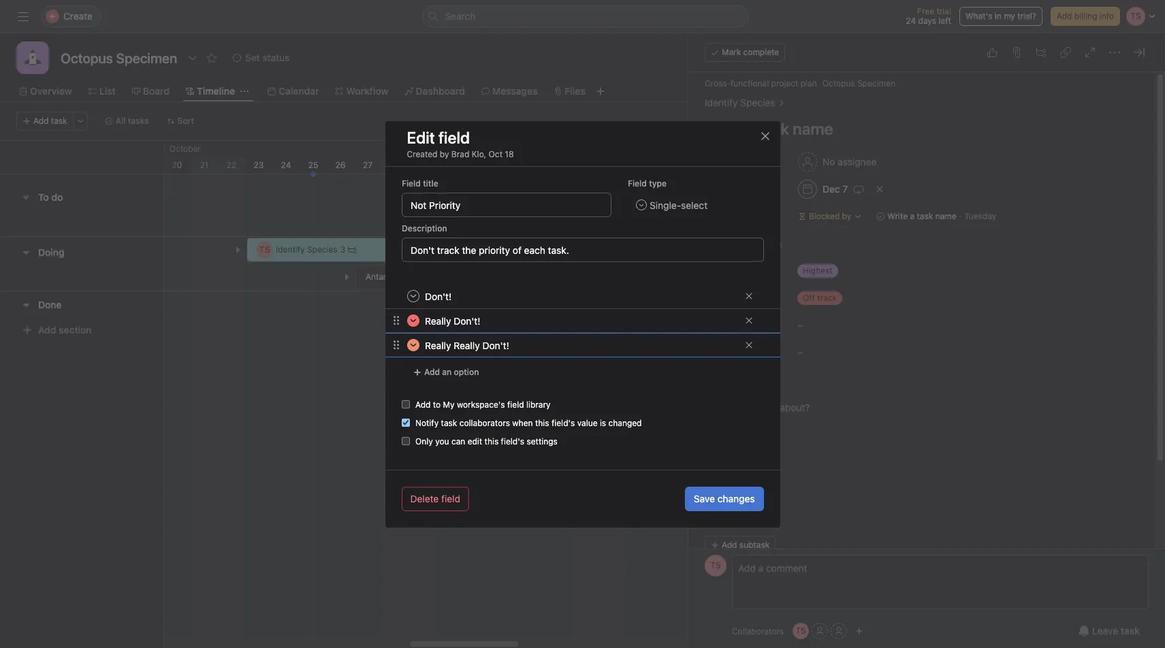 Task type: vqa. For each thing, say whether or not it's contained in the screenshot.
Klo,
yes



Task type: describe. For each thing, give the bounding box(es) containing it.
28
[[390, 160, 400, 170]]

oct
[[489, 149, 503, 159]]

to do
[[38, 191, 63, 203]]

add task
[[33, 116, 67, 126]]

report
[[510, 217, 533, 228]]

1 vertical spatial species
[[307, 245, 338, 255]]

my
[[443, 400, 454, 410]]

board link
[[132, 84, 170, 99]]

collaborators
[[459, 418, 510, 428]]

mark complete
[[722, 47, 779, 57]]

add section button
[[16, 318, 97, 343]]

5
[[611, 160, 616, 170]]

6
[[638, 160, 643, 170]]

remove option image for first the type an option name field from the bottom
[[745, 341, 753, 349]]

31
[[472, 160, 481, 170]]

select
[[681, 199, 708, 211]]

show subtasks for task identify species image
[[234, 246, 242, 254]]

field for field title
[[402, 178, 421, 188]]

assignee
[[705, 157, 740, 168]]

23
[[254, 160, 264, 170]]

leave task button
[[1070, 619, 1149, 644]]

Add to My workspace's field library checkbox
[[402, 400, 410, 408]]

collapse task list for the section doing image
[[20, 247, 31, 258]]

8
[[692, 160, 698, 170]]

clear due date image
[[876, 185, 884, 193]]

identify species main content
[[689, 72, 1155, 649]]

project
[[772, 78, 799, 89]]

21
[[200, 160, 209, 170]]

hide inherited fields
[[705, 239, 783, 249]]

overview
[[30, 85, 72, 97]]

field type
[[628, 178, 667, 188]]

to
[[38, 191, 49, 203]]

save
[[694, 493, 715, 504]]

add for add billing info
[[1057, 11, 1073, 21]]

1 status from the top
[[719, 294, 743, 304]]

add task button
[[16, 112, 73, 131]]

files link
[[554, 84, 586, 99]]

left
[[939, 16, 952, 26]]

mark complete button
[[705, 43, 786, 62]]

task inside identify species main content
[[917, 211, 934, 221]]

add or remove collaborators image
[[856, 627, 864, 636]]

ts right collaborators
[[796, 626, 806, 636]]

poll total #
[[439, 185, 473, 205]]

calendar link
[[268, 84, 319, 99]]

field for field type
[[628, 178, 647, 188]]

22
[[227, 160, 237, 170]]

Priority, Stage, Status… text field
[[402, 192, 611, 217]]

Notify task collaborators when this field's value is changed checkbox
[[402, 419, 410, 427]]

single-select
[[650, 199, 708, 211]]

repeats image
[[854, 184, 865, 195]]

my
[[1004, 11, 1016, 21]]

identify species inside main content
[[705, 97, 776, 108]]

done button
[[38, 293, 62, 317]]

files
[[565, 85, 586, 97]]

cross-functional project plan octopus specimen
[[705, 78, 896, 89]]

field title
[[402, 178, 438, 188]]

leave
[[1093, 625, 1119, 637]]

7
[[665, 160, 670, 170]]

you
[[435, 436, 449, 447]]

calendar
[[279, 85, 319, 97]]

#
[[439, 195, 445, 205]]

subtask
[[740, 540, 770, 550]]

up
[[498, 217, 507, 228]]

1 vertical spatial field
[[507, 400, 524, 410]]

workflow link
[[335, 84, 389, 99]]

add to my workspace's field library
[[415, 400, 551, 410]]

identify inside main content
[[705, 97, 738, 108]]

field's for settings
[[501, 436, 524, 447]]

field for delete
[[442, 493, 461, 504]]

changes
[[718, 493, 755, 504]]

field for edit
[[439, 128, 470, 147]]

notify
[[415, 418, 439, 428]]

only
[[415, 436, 433, 447]]

dependencies
[[705, 212, 760, 222]]

remove option image for 2nd the type an option name field from the bottom of the page
[[745, 316, 753, 325]]

changed
[[608, 418, 642, 428]]

messages
[[492, 85, 538, 97]]

notify task collaborators when this field's value is changed
[[415, 418, 642, 428]]

edit
[[467, 436, 482, 447]]

octopus
[[823, 78, 856, 89]]

rocket image
[[25, 50, 41, 66]]

ts down add subtask button
[[711, 561, 721, 571]]

27
[[363, 160, 373, 170]]

octopus specimen link
[[823, 78, 896, 89]]

a
[[911, 211, 915, 221]]

write for write up report
[[475, 217, 495, 228]]

1
[[502, 160, 506, 170]]

study
[[403, 272, 426, 282]]

24 inside free trial 24 days left
[[906, 16, 916, 26]]

collapse task list for the section done image
[[20, 299, 31, 310]]

edit
[[407, 128, 435, 147]]

search list box
[[422, 5, 749, 27]]

antartica study
[[366, 272, 426, 282]]

when
[[512, 418, 533, 428]]

section
[[59, 324, 92, 336]]

add subtask image
[[1036, 47, 1047, 58]]

add billing info button
[[1051, 7, 1121, 26]]



Task type: locate. For each thing, give the bounding box(es) containing it.
0 vertical spatial species
[[741, 97, 776, 108]]

0 horizontal spatial write
[[475, 217, 495, 228]]

identify right show subtasks for task identify species image
[[276, 245, 305, 255]]

identify species left leftcount image on the top left
[[276, 245, 338, 255]]

add subtask
[[722, 540, 770, 550]]

add to starred image
[[207, 52, 217, 63]]

only you can edit this field's settings
[[415, 436, 558, 447]]

task down the overview
[[51, 116, 67, 126]]

an
[[442, 367, 452, 377]]

None text field
[[402, 237, 764, 262]]

search
[[445, 10, 476, 22]]

hide inherited fields button
[[705, 237, 783, 250]]

task right leave
[[1121, 625, 1140, 637]]

2 vertical spatial type an option name field
[[419, 333, 740, 357]]

leftcount image
[[348, 246, 356, 254]]

1 vertical spatial status
[[719, 348, 743, 358]]

field up when at bottom left
[[507, 400, 524, 410]]

option
[[454, 367, 479, 377]]

field inside 'button'
[[442, 493, 461, 504]]

field's left value
[[551, 418, 575, 428]]

0 vertical spatial ts button
[[705, 555, 727, 577]]

status left remove option icon
[[719, 294, 743, 304]]

1 horizontal spatial write
[[888, 211, 908, 221]]

free
[[918, 6, 935, 16]]

0 vertical spatial 24
[[906, 16, 916, 26]]

0 vertical spatial field
[[439, 128, 470, 147]]

ts button right collaborators
[[793, 623, 809, 640]]

identify species link
[[705, 95, 776, 110]]

delete
[[410, 493, 439, 504]]

0 horizontal spatial field's
[[501, 436, 524, 447]]

1 remove option image from the top
[[745, 316, 753, 325]]

1 horizontal spatial identify
[[705, 97, 738, 108]]

0 vertical spatial 3
[[556, 160, 561, 170]]

task for add task
[[51, 116, 67, 126]]

1 horizontal spatial species
[[741, 97, 776, 108]]

value
[[577, 418, 597, 428]]

0 horizontal spatial species
[[307, 245, 338, 255]]

None text field
[[57, 46, 181, 70]]

3 type an option name field from the top
[[419, 333, 740, 357]]

20
[[172, 160, 182, 170]]

species down cross-functional project plan link
[[741, 97, 776, 108]]

add for add an option
[[424, 367, 440, 377]]

collaborators
[[732, 626, 784, 637]]

0 vertical spatial remove option image
[[745, 316, 753, 325]]

status
[[719, 294, 743, 304], [719, 348, 743, 358]]

add for add subtask
[[722, 540, 737, 550]]

1 horizontal spatial identify species
[[705, 97, 776, 108]]

field down 6
[[628, 178, 647, 188]]

field inside edit field created by brad klo, oct 18
[[439, 128, 470, 147]]

1 horizontal spatial field
[[628, 178, 647, 188]]

what's
[[966, 11, 993, 21]]

dashboard
[[416, 85, 465, 97]]

can
[[451, 436, 465, 447]]

write for write a task name
[[888, 211, 908, 221]]

2 remove option image from the top
[[745, 341, 753, 349]]

1 vertical spatial identify
[[276, 245, 305, 255]]

Only you can edit this field's settings checkbox
[[402, 437, 410, 445]]

add left an
[[424, 367, 440, 377]]

tuesday
[[965, 211, 997, 221]]

29
[[417, 160, 427, 170]]

library
[[526, 400, 551, 410]]

add left "subtask"
[[722, 540, 737, 550]]

1 vertical spatial this
[[484, 436, 499, 447]]

klo,
[[472, 149, 487, 159]]

write up report
[[475, 217, 533, 228]]

billing
[[1075, 11, 1098, 21]]

add inside add an option button
[[424, 367, 440, 377]]

1 vertical spatial remove option image
[[745, 341, 753, 349]]

status down priority
[[719, 348, 743, 358]]

timeline
[[197, 85, 235, 97]]

remove option image down remove option icon
[[745, 316, 753, 325]]

title
[[423, 178, 438, 188]]

inherited
[[725, 239, 759, 249]]

doing button
[[38, 240, 65, 265]]

add left billing
[[1057, 11, 1073, 21]]

1 vertical spatial identify species
[[276, 245, 338, 255]]

in
[[995, 11, 1002, 21]]

total
[[456, 185, 473, 196]]

1 vertical spatial field's
[[501, 436, 524, 447]]

1 horizontal spatial 24
[[906, 16, 916, 26]]

task for notify task collaborators when this field's value is changed
[[441, 418, 457, 428]]

messages link
[[481, 84, 538, 99]]

trial
[[937, 6, 952, 16]]

this up settings
[[535, 418, 549, 428]]

description
[[402, 223, 447, 233]]

0 likes. click to like this task image
[[987, 47, 998, 58]]

full screen image
[[1085, 47, 1096, 58]]

task for leave task
[[1121, 625, 1140, 637]]

settings
[[527, 436, 558, 447]]

add an option
[[424, 367, 479, 377]]

2 type an option name field from the top
[[419, 309, 740, 332]]

delete field button
[[402, 487, 469, 511]]

ts
[[423, 190, 434, 200], [260, 245, 270, 255], [711, 561, 721, 571], [796, 626, 806, 636]]

task down the my
[[441, 418, 457, 428]]

timeline link
[[186, 84, 235, 99]]

0 vertical spatial this
[[535, 418, 549, 428]]

write a task name
[[888, 211, 957, 221]]

3
[[556, 160, 561, 170], [340, 245, 346, 255]]

ts button down add subtask
[[705, 555, 727, 577]]

1 vertical spatial ts button
[[793, 623, 809, 640]]

to do button
[[38, 185, 63, 210]]

25
[[308, 160, 318, 170]]

add subtask button
[[705, 536, 776, 555]]

remove option image down priority
[[745, 341, 753, 349]]

1 vertical spatial 24
[[281, 160, 291, 170]]

2 field from the left
[[628, 178, 647, 188]]

2 status from the top
[[719, 348, 743, 358]]

plan
[[801, 78, 817, 89]]

0 horizontal spatial 3
[[340, 245, 346, 255]]

species
[[741, 97, 776, 108], [307, 245, 338, 255]]

days
[[919, 16, 937, 26]]

0 vertical spatial identify species
[[705, 97, 776, 108]]

dialog containing identify species
[[689, 33, 1166, 649]]

4
[[583, 160, 589, 170]]

task right a
[[917, 211, 934, 221]]

0 vertical spatial field's
[[551, 418, 575, 428]]

by
[[440, 149, 449, 159]]

add for add task
[[33, 116, 49, 126]]

created
[[407, 149, 438, 159]]

identify species
[[705, 97, 776, 108], [276, 245, 338, 255]]

ts down title
[[423, 190, 434, 200]]

field right delete
[[442, 493, 461, 504]]

what's in my trial?
[[966, 11, 1037, 21]]

remove option image
[[745, 316, 753, 325], [745, 341, 753, 349]]

0 vertical spatial identify
[[705, 97, 738, 108]]

add inside add task button
[[33, 116, 49, 126]]

doing
[[38, 247, 65, 258]]

0 horizontal spatial ts button
[[705, 555, 727, 577]]

add billing info
[[1057, 11, 1115, 21]]

species inside identify species link
[[741, 97, 776, 108]]

24 right 23
[[281, 160, 291, 170]]

1 horizontal spatial ts button
[[793, 623, 809, 640]]

this right edit
[[484, 436, 499, 447]]

0 vertical spatial type an option name field
[[419, 284, 740, 308]]

this for edit
[[484, 436, 499, 447]]

add an option button
[[407, 363, 485, 382]]

30
[[444, 160, 455, 170]]

add inside 'add section' button
[[38, 324, 56, 336]]

field up the brad
[[439, 128, 470, 147]]

list
[[99, 85, 116, 97]]

list link
[[88, 84, 116, 99]]

ts right show subtasks for task identify species image
[[260, 245, 270, 255]]

identify species down functional
[[705, 97, 776, 108]]

Type an option name field
[[419, 284, 740, 308], [419, 309, 740, 332], [419, 333, 740, 357]]

cross-functional project plan link
[[705, 78, 817, 89]]

fields
[[761, 239, 783, 249]]

add inside add billing info button
[[1057, 11, 1073, 21]]

this for when
[[535, 418, 549, 428]]

1 vertical spatial type an option name field
[[419, 309, 740, 332]]

1 type an option name field from the top
[[419, 284, 740, 308]]

search button
[[422, 5, 749, 27]]

brad
[[452, 149, 470, 159]]

1 horizontal spatial field's
[[551, 418, 575, 428]]

close details image
[[1134, 47, 1145, 58]]

overview link
[[19, 84, 72, 99]]

2 vertical spatial field
[[442, 493, 461, 504]]

show subtasks for task antartica study image
[[343, 273, 351, 281]]

what's in my trial? button
[[960, 7, 1043, 26]]

1 horizontal spatial this
[[535, 418, 549, 428]]

workspace's
[[457, 400, 505, 410]]

0 vertical spatial status
[[719, 294, 743, 304]]

edit field created by brad klo, oct 18
[[407, 128, 514, 159]]

mark
[[722, 47, 741, 57]]

is
[[600, 418, 606, 428]]

type
[[649, 178, 667, 188]]

field's down when at bottom left
[[501, 436, 524, 447]]

3 left leftcount image on the top left
[[340, 245, 346, 255]]

add inside add subtask button
[[722, 540, 737, 550]]

delete field
[[410, 493, 461, 504]]

2
[[529, 160, 534, 170]]

0 horizontal spatial this
[[484, 436, 499, 447]]

add down 'done' button
[[38, 324, 56, 336]]

write inside identify species main content
[[888, 211, 908, 221]]

field's for value
[[551, 418, 575, 428]]

single-
[[650, 199, 681, 211]]

identify down cross-
[[705, 97, 738, 108]]

0 horizontal spatial field
[[402, 178, 421, 188]]

close image
[[760, 130, 771, 141]]

1 field from the left
[[402, 178, 421, 188]]

write left up
[[475, 217, 495, 228]]

board
[[143, 85, 170, 97]]

0 horizontal spatial 24
[[281, 160, 291, 170]]

leave task
[[1093, 625, 1140, 637]]

done
[[38, 299, 62, 310]]

november 1
[[496, 144, 535, 170]]

collapse task list for the section to do image
[[20, 192, 31, 203]]

1 vertical spatial 3
[[340, 245, 346, 255]]

3 left '4'
[[556, 160, 561, 170]]

0 horizontal spatial identify
[[276, 245, 305, 255]]

26
[[336, 160, 346, 170]]

dialog
[[689, 33, 1166, 649]]

add for add section
[[38, 324, 56, 336]]

remove option image
[[745, 292, 753, 300]]

copy task link image
[[1061, 47, 1072, 58]]

november
[[496, 144, 535, 154]]

add down overview link
[[33, 116, 49, 126]]

0 horizontal spatial identify species
[[276, 245, 338, 255]]

hide
[[705, 239, 723, 249]]

species left leftcount image on the top left
[[307, 245, 338, 255]]

trial?
[[1018, 11, 1037, 21]]

add left "to"
[[415, 400, 431, 410]]

write left a
[[888, 211, 908, 221]]

Task Name text field
[[696, 113, 1139, 144]]

24 left days
[[906, 16, 916, 26]]

field left title
[[402, 178, 421, 188]]

cross-
[[705, 78, 731, 89]]

add for add to my workspace's field library
[[415, 400, 431, 410]]

1 horizontal spatial 3
[[556, 160, 561, 170]]



